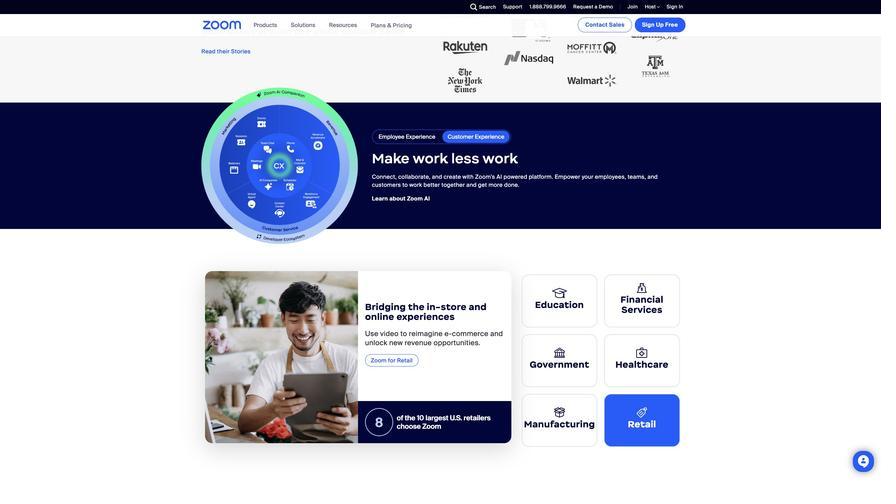 Task type: locate. For each thing, give the bounding box(es) containing it.
and
[[432, 174, 442, 181], [648, 174, 658, 181], [467, 181, 477, 189], [469, 302, 487, 313], [491, 330, 503, 339]]

1 experience from the left
[[406, 133, 436, 141]]

powered
[[504, 174, 528, 181]]

0 vertical spatial the
[[294, 26, 311, 37]]

tab list
[[519, 272, 684, 451]]

products button
[[254, 14, 280, 37]]

globe
[[313, 26, 340, 37]]

of the 10 largest u.s. retailers choose zoom
[[397, 414, 491, 432]]

get
[[478, 181, 487, 189]]

sign in
[[667, 4, 684, 10]]

choose left &
[[342, 26, 377, 37]]

2 experience from the left
[[475, 133, 505, 141]]

nasdaq logo image
[[504, 42, 553, 75]]

learn about zoom ai
[[372, 195, 430, 203]]

moffitt cancer center logo image
[[567, 32, 617, 64]]

learn
[[372, 195, 388, 203]]

of
[[397, 414, 403, 423]]

1 horizontal spatial choose
[[397, 422, 421, 432]]

the inside the bridging the in-store and online experiences
[[408, 302, 425, 313]]

search
[[479, 4, 496, 10]]

services
[[622, 305, 663, 316]]

0 vertical spatial choose
[[342, 26, 377, 37]]

together
[[442, 181, 465, 189]]

customer
[[448, 133, 474, 141]]

bridging the in-store and online experiences
[[365, 302, 487, 323]]

your
[[582, 174, 594, 181]]

products
[[254, 21, 277, 29]]

sign left the up
[[642, 21, 655, 29]]

&
[[388, 22, 392, 29]]

businesses around the globe choose zoom
[[201, 26, 406, 37]]

oracle red bull logo image
[[567, 0, 617, 32]]

work up zoom's
[[483, 150, 518, 168]]

manufacturing
[[524, 420, 595, 431]]

to right video
[[401, 330, 407, 339]]

0 vertical spatial retail
[[397, 357, 413, 365]]

experience right customer
[[475, 133, 505, 141]]

0 horizontal spatial choose
[[342, 26, 377, 37]]

0 horizontal spatial sign
[[642, 21, 655, 29]]

0 vertical spatial sign
[[667, 4, 678, 10]]

ai inside connect, collaborate, and create with zoom's ai powered platform. empower your employees, teams, and customers to work better together and get more done.
[[497, 174, 502, 181]]

sign
[[667, 4, 678, 10], [642, 21, 655, 29]]

0 horizontal spatial ai
[[425, 195, 430, 203]]

government
[[530, 360, 590, 371]]

choose
[[342, 26, 377, 37], [397, 422, 421, 432]]

the new york times logo image
[[441, 64, 490, 97]]

0 vertical spatial to
[[403, 181, 408, 189]]

experience right employee
[[406, 133, 436, 141]]

1 horizontal spatial sign
[[667, 4, 678, 10]]

the
[[294, 26, 311, 37], [408, 302, 425, 313], [405, 414, 416, 423]]

employee experience
[[379, 133, 436, 141]]

plans
[[371, 22, 386, 29]]

0 horizontal spatial retail
[[397, 357, 413, 365]]

experience for customer experience
[[475, 133, 505, 141]]

empower
[[555, 174, 581, 181]]

the left globe
[[294, 26, 311, 37]]

ai down better
[[425, 195, 430, 203]]

1 vertical spatial sign
[[642, 21, 655, 29]]

up
[[656, 21, 664, 29]]

0 vertical spatial ai
[[497, 174, 502, 181]]

sign up free button
[[635, 18, 686, 32]]

resources button
[[329, 14, 360, 37]]

experience for employee experience
[[406, 133, 436, 141]]

the inside the of the 10 largest u.s. retailers choose zoom
[[405, 414, 416, 423]]

banner
[[194, 14, 687, 37]]

walmart logo image
[[567, 64, 617, 97]]

and up better
[[432, 174, 442, 181]]

1 vertical spatial the
[[408, 302, 425, 313]]

to
[[403, 181, 408, 189], [401, 330, 407, 339]]

read their stories
[[201, 48, 251, 55]]

ai up more
[[497, 174, 502, 181]]

zoom
[[379, 26, 406, 37], [407, 195, 423, 203], [371, 357, 387, 365], [423, 422, 441, 432]]

businesses
[[201, 26, 256, 37]]

commerce
[[452, 330, 489, 339]]

contact sales
[[586, 21, 625, 29]]

online
[[365, 312, 395, 323]]

1 vertical spatial retail
[[628, 420, 656, 431]]

a
[[595, 4, 598, 10]]

2 vertical spatial the
[[405, 414, 416, 423]]

1 vertical spatial to
[[401, 330, 407, 339]]

to inside connect, collaborate, and create with zoom's ai powered platform. empower your employees, teams, and customers to work better together and get more done.
[[403, 181, 408, 189]]

sign in link
[[662, 0, 687, 14], [667, 4, 684, 10]]

use video to reimagine e-commerce and unlock new revenue opportunities.
[[365, 330, 503, 348]]

choose left largest
[[397, 422, 421, 432]]

opportunities.
[[434, 339, 481, 348]]

retail
[[397, 357, 413, 365], [628, 420, 656, 431]]

1 horizontal spatial experience
[[475, 133, 505, 141]]

and right the commerce
[[491, 330, 503, 339]]

banner containing contact sales
[[194, 14, 687, 37]]

the right of
[[405, 414, 416, 423]]

1 horizontal spatial ai
[[497, 174, 502, 181]]

zoom for retail link
[[365, 355, 419, 367]]

meetings navigation
[[577, 14, 687, 34]]

join
[[628, 4, 638, 10]]

10
[[417, 414, 424, 423]]

1 vertical spatial choose
[[397, 422, 421, 432]]

better
[[424, 181, 440, 189]]

0 horizontal spatial experience
[[406, 133, 436, 141]]

retail group
[[205, 272, 511, 444]]

the left the in-
[[408, 302, 425, 313]]

to inside use video to reimagine e-commerce and unlock new revenue opportunities.
[[401, 330, 407, 339]]

search button
[[465, 0, 498, 14]]

e-
[[445, 330, 452, 339]]

solutions
[[291, 21, 316, 29]]

and right store
[[469, 302, 487, 313]]

1 vertical spatial ai
[[425, 195, 430, 203]]

pricing
[[393, 22, 412, 29]]

work up collaborate,
[[413, 150, 448, 168]]

financial services
[[621, 295, 664, 316]]

plans & pricing link
[[371, 22, 412, 29], [371, 22, 412, 29]]

experience
[[406, 133, 436, 141], [475, 133, 505, 141]]

sign for sign up free
[[642, 21, 655, 29]]

plans & pricing
[[371, 22, 412, 29]]

their
[[217, 48, 230, 55]]

to down collaborate,
[[403, 181, 408, 189]]

the for of
[[405, 414, 416, 423]]

request
[[574, 4, 594, 10]]

work
[[413, 150, 448, 168], [483, 150, 518, 168], [410, 181, 422, 189]]

sign inside button
[[642, 21, 655, 29]]

request a demo link
[[568, 0, 615, 14], [574, 4, 614, 10]]

around
[[258, 26, 292, 37]]

work down collaborate,
[[410, 181, 422, 189]]

less
[[452, 150, 480, 168]]

1.888.799.9666 button
[[524, 0, 568, 14], [530, 4, 566, 10]]

1 horizontal spatial retail
[[628, 420, 656, 431]]

reimagine
[[409, 330, 443, 339]]

sign for sign in
[[667, 4, 678, 10]]

demo
[[599, 4, 614, 10]]

sign left in
[[667, 4, 678, 10]]

tab list containing financial services
[[519, 272, 684, 451]]

1.888.799.9666
[[530, 4, 566, 10]]



Task type: describe. For each thing, give the bounding box(es) containing it.
collaborate,
[[398, 174, 431, 181]]

read their stories link
[[201, 48, 251, 55]]

wwf logo image
[[631, 0, 680, 17]]

solutions button
[[291, 14, 319, 37]]

servicenow logo image
[[441, 0, 490, 31]]

and down with
[[467, 181, 477, 189]]

teams,
[[628, 174, 646, 181]]

work inside connect, collaborate, and create with zoom's ai powered platform. empower your employees, teams, and customers to work better together and get more done.
[[410, 181, 422, 189]]

california state parks logo image
[[504, 0, 553, 17]]

and right teams,
[[648, 174, 658, 181]]

sales
[[609, 21, 625, 29]]

zoom's
[[475, 174, 495, 181]]

zoom logo image
[[203, 21, 241, 30]]

choose inside the of the 10 largest u.s. retailers choose zoom
[[397, 422, 421, 432]]

read
[[201, 48, 216, 55]]

and inside use video to reimagine e-commerce and unlock new revenue opportunities.
[[491, 330, 503, 339]]

make work less work
[[372, 150, 518, 168]]

join link up meetings navigation
[[628, 4, 638, 10]]

connect, collaborate, and create with zoom's ai powered platform. empower your employees, teams, and customers to work better together and get more done.
[[372, 174, 658, 189]]

in
[[679, 4, 684, 10]]

store
[[441, 302, 467, 313]]

with
[[463, 174, 474, 181]]

sign up free
[[642, 21, 678, 29]]

mlb logo image
[[504, 17, 553, 42]]

customer experience
[[448, 133, 505, 141]]

zoom for retail
[[371, 357, 413, 365]]

u.s.
[[450, 414, 462, 423]]

done.
[[504, 181, 520, 189]]

the for bridging
[[408, 302, 425, 313]]

rakuten logo image
[[441, 31, 490, 64]]

contact
[[586, 21, 608, 29]]

zoom inside the of the 10 largest u.s. retailers choose zoom
[[423, 422, 441, 432]]

stories
[[231, 48, 251, 55]]

product information navigation
[[248, 14, 417, 37]]

and inside the bridging the in-store and online experiences
[[469, 302, 487, 313]]

bridging
[[365, 302, 406, 313]]

healthcare
[[616, 360, 669, 371]]

customers
[[372, 181, 401, 189]]

video
[[380, 330, 399, 339]]

host
[[645, 4, 657, 10]]

connect,
[[372, 174, 397, 181]]

in-
[[427, 302, 441, 313]]

host button
[[645, 4, 660, 10]]

experiences
[[397, 312, 455, 323]]

more
[[489, 181, 503, 189]]

use
[[365, 330, 379, 339]]

retailers
[[464, 414, 491, 423]]

education
[[535, 300, 584, 311]]

retail inside group
[[397, 357, 413, 365]]

employees,
[[595, 174, 626, 181]]

for
[[388, 357, 396, 365]]

largest
[[426, 414, 449, 423]]

capital one logo image
[[631, 17, 680, 50]]

contact sales link
[[578, 18, 632, 32]]

financial
[[621, 295, 664, 306]]

platform.
[[529, 174, 554, 181]]

learn about zoom ai link
[[372, 195, 430, 203]]

revenue
[[405, 339, 432, 348]]

about
[[390, 195, 406, 203]]

employee
[[379, 133, 405, 141]]

8
[[375, 415, 383, 432]]

resources
[[329, 21, 357, 29]]

texas a&m logo image
[[631, 50, 680, 83]]

request a demo
[[574, 4, 614, 10]]

make
[[372, 150, 410, 168]]

join link left host
[[623, 0, 640, 14]]

zoom for retail image
[[205, 272, 358, 444]]

support
[[503, 4, 523, 10]]

unlock
[[365, 339, 388, 348]]

new
[[389, 339, 403, 348]]

create
[[444, 174, 461, 181]]

free
[[666, 21, 678, 29]]



Task type: vqa. For each thing, say whether or not it's contained in the screenshot.
the checked icon
no



